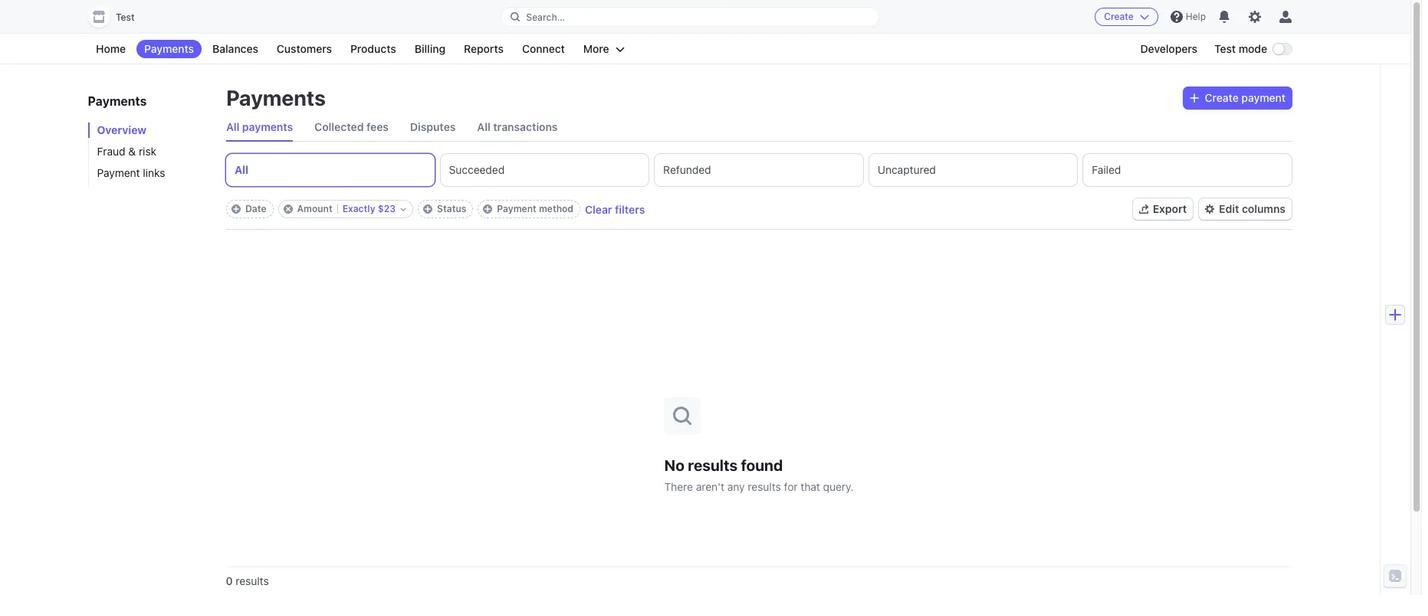 Task type: locate. For each thing, give the bounding box(es) containing it.
results down found
[[748, 480, 781, 493]]

&
[[129, 145, 136, 158]]

home
[[96, 42, 126, 55]]

tab list
[[226, 113, 1292, 142], [226, 154, 1292, 186]]

search…
[[526, 11, 565, 23]]

billing link
[[407, 40, 453, 58]]

tab list containing all payments
[[226, 113, 1292, 142]]

create
[[1104, 11, 1134, 22], [1205, 91, 1239, 104]]

payments up overview
[[88, 94, 147, 108]]

there
[[664, 480, 693, 493]]

clear filters button
[[585, 203, 645, 216]]

create inside create button
[[1104, 11, 1134, 22]]

failed link
[[1084, 154, 1292, 186]]

1 vertical spatial payment
[[497, 203, 536, 215]]

payment for payment method
[[497, 203, 536, 215]]

test button
[[88, 6, 150, 28]]

all transactions link
[[477, 113, 558, 141]]

customers link
[[269, 40, 340, 58]]

create right svg image
[[1205, 91, 1239, 104]]

balances link
[[205, 40, 266, 58]]

payment inside "link"
[[97, 166, 140, 179]]

payment
[[97, 166, 140, 179], [497, 203, 536, 215]]

that
[[801, 480, 820, 493]]

create for create payment
[[1205, 91, 1239, 104]]

results up aren't
[[688, 457, 738, 474]]

more
[[583, 42, 609, 55]]

refunded
[[663, 163, 711, 176]]

reports
[[464, 42, 504, 55]]

0 horizontal spatial results
[[236, 575, 269, 588]]

all left payments
[[226, 120, 239, 133]]

status
[[437, 203, 466, 215]]

1 vertical spatial create
[[1205, 91, 1239, 104]]

1 tab list from the top
[[226, 113, 1292, 142]]

test
[[116, 12, 135, 23], [1214, 42, 1236, 55]]

2 vertical spatial results
[[236, 575, 269, 588]]

links
[[143, 166, 166, 179]]

2 tab list from the top
[[226, 154, 1292, 186]]

all left transactions
[[477, 120, 490, 133]]

test left mode
[[1214, 42, 1236, 55]]

clear filters
[[585, 203, 645, 216]]

method
[[539, 203, 573, 215]]

0 horizontal spatial test
[[116, 12, 135, 23]]

results
[[688, 457, 738, 474], [748, 480, 781, 493], [236, 575, 269, 588]]

payments inside payments link
[[144, 42, 194, 55]]

all transactions
[[477, 120, 558, 133]]

0 vertical spatial test
[[116, 12, 135, 23]]

create inside create payment popup button
[[1205, 91, 1239, 104]]

1 horizontal spatial results
[[688, 457, 738, 474]]

0 horizontal spatial create
[[1104, 11, 1134, 22]]

payment down fraud
[[97, 166, 140, 179]]

create payment button
[[1183, 87, 1292, 109]]

help button
[[1164, 5, 1212, 29]]

clear filters toolbar
[[226, 200, 645, 219]]

payment inside the clear filters toolbar
[[497, 203, 536, 215]]

add payment method image
[[483, 205, 492, 214]]

uncaptured
[[878, 163, 936, 176]]

results for no
[[688, 457, 738, 474]]

balances
[[212, 42, 258, 55]]

0 vertical spatial tab list
[[226, 113, 1292, 142]]

export button
[[1133, 199, 1193, 220]]

1 horizontal spatial create
[[1205, 91, 1239, 104]]

test inside button
[[116, 12, 135, 23]]

2 horizontal spatial results
[[748, 480, 781, 493]]

developers
[[1140, 42, 1198, 55]]

no
[[664, 457, 685, 474]]

products
[[350, 42, 396, 55]]

payments right the home
[[144, 42, 194, 55]]

developers link
[[1133, 40, 1205, 58]]

0 results
[[226, 575, 269, 588]]

payments up payments
[[226, 85, 326, 110]]

1 horizontal spatial test
[[1214, 42, 1236, 55]]

0 vertical spatial payment
[[97, 166, 140, 179]]

0 horizontal spatial payment
[[97, 166, 140, 179]]

all up add date image
[[235, 163, 248, 176]]

date
[[245, 203, 266, 215]]

1 vertical spatial tab list
[[226, 154, 1292, 186]]

results right 0
[[236, 575, 269, 588]]

fraud & risk link
[[88, 144, 211, 159]]

help
[[1186, 11, 1206, 22]]

exactly $23
[[342, 203, 396, 215]]

add status image
[[423, 205, 432, 214]]

0 vertical spatial create
[[1104, 11, 1134, 22]]

1 vertical spatial test
[[1214, 42, 1236, 55]]

payments
[[144, 42, 194, 55], [226, 85, 326, 110], [88, 94, 147, 108]]

1 horizontal spatial payment
[[497, 203, 536, 215]]

risk
[[139, 145, 157, 158]]

0 vertical spatial results
[[688, 457, 738, 474]]

payment
[[1242, 91, 1286, 104]]

disputes link
[[410, 113, 456, 141]]

connect link
[[514, 40, 573, 58]]

all for all payments
[[226, 120, 239, 133]]

create button
[[1095, 8, 1158, 26]]

create up the developers link
[[1104, 11, 1134, 22]]

payment right add payment method icon
[[497, 203, 536, 215]]

test up the home
[[116, 12, 135, 23]]

all
[[226, 120, 239, 133], [477, 120, 490, 133], [235, 163, 248, 176]]

overview link
[[88, 123, 211, 138]]

query.
[[823, 480, 854, 493]]

test for test
[[116, 12, 135, 23]]

all inside 'link'
[[477, 120, 490, 133]]



Task type: describe. For each thing, give the bounding box(es) containing it.
edit columns button
[[1199, 199, 1292, 220]]

payment for payment links
[[97, 166, 140, 179]]

any
[[727, 480, 745, 493]]

succeeded
[[449, 163, 505, 176]]

create payment
[[1205, 91, 1286, 104]]

reports link
[[456, 40, 511, 58]]

payments
[[242, 120, 293, 133]]

found
[[741, 457, 783, 474]]

filters
[[615, 203, 645, 216]]

create for create
[[1104, 11, 1134, 22]]

Search… text field
[[502, 7, 878, 26]]

collected
[[314, 120, 364, 133]]

products link
[[343, 40, 404, 58]]

for
[[784, 480, 798, 493]]

aren't
[[696, 480, 725, 493]]

succeeded link
[[441, 154, 649, 186]]

billing
[[415, 42, 445, 55]]

results for 0
[[236, 575, 269, 588]]

overview
[[97, 123, 147, 136]]

failed
[[1092, 163, 1121, 176]]

edit amount image
[[400, 206, 406, 212]]

exactly
[[342, 203, 375, 215]]

export
[[1153, 202, 1187, 215]]

amount
[[297, 203, 332, 215]]

svg image
[[1190, 94, 1199, 103]]

fraud & risk
[[97, 145, 157, 158]]

1 vertical spatial results
[[748, 480, 781, 493]]

all link
[[226, 154, 434, 186]]

refunded link
[[655, 154, 863, 186]]

customers
[[277, 42, 332, 55]]

payments link
[[137, 40, 202, 58]]

more button
[[576, 40, 632, 58]]

fraud
[[97, 145, 126, 158]]

mode
[[1239, 42, 1267, 55]]

payment links link
[[88, 166, 211, 181]]

collected fees
[[314, 120, 389, 133]]

test mode
[[1214, 42, 1267, 55]]

payment links
[[97, 166, 166, 179]]

transactions
[[493, 120, 558, 133]]

test for test mode
[[1214, 42, 1236, 55]]

Search… search field
[[502, 7, 878, 26]]

remove amount image
[[283, 205, 292, 214]]

tab list containing all
[[226, 154, 1292, 186]]

edit columns
[[1219, 202, 1286, 215]]

all for all transactions
[[477, 120, 490, 133]]

disputes
[[410, 120, 456, 133]]

edit
[[1219, 202, 1239, 215]]

clear
[[585, 203, 612, 216]]

no results found there aren't any results for that query.
[[664, 457, 854, 493]]

all payments link
[[226, 113, 293, 141]]

0
[[226, 575, 233, 588]]

home link
[[88, 40, 133, 58]]

connect
[[522, 42, 565, 55]]

all payments
[[226, 120, 293, 133]]

collected fees link
[[314, 113, 389, 141]]

add date image
[[232, 205, 241, 214]]

fees
[[367, 120, 389, 133]]

columns
[[1242, 202, 1286, 215]]

$23
[[378, 203, 396, 215]]

uncaptured link
[[869, 154, 1077, 186]]

payment method
[[497, 203, 573, 215]]



Task type: vqa. For each thing, say whether or not it's contained in the screenshot.
All transactions's ALL
yes



